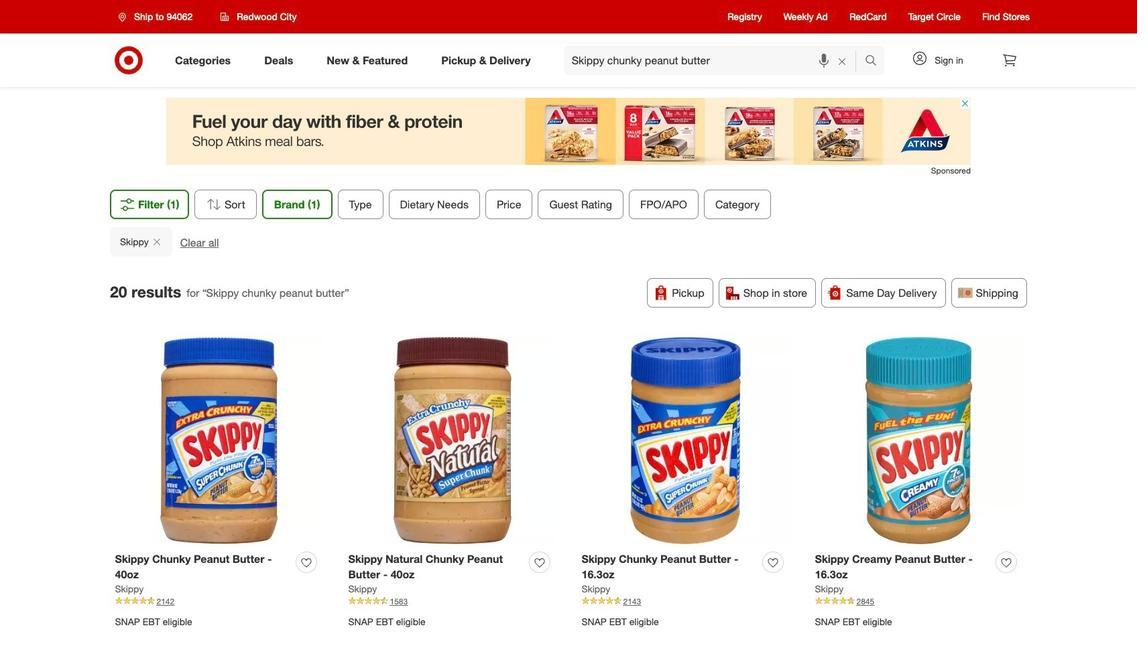 Task type: locate. For each thing, give the bounding box(es) containing it.
skippy natural chunky peanut butter - 40oz image
[[348, 337, 556, 544], [348, 337, 556, 544]]

skippy chunky peanut butter - 40oz image
[[115, 337, 322, 544], [115, 337, 322, 544]]

What can we help you find? suggestions appear below search field
[[564, 46, 869, 75]]

skippy chunky peanut butter - 16.3oz image
[[582, 337, 789, 544], [582, 337, 789, 544]]

skippy creamy peanut butter - 16.3oz image
[[815, 337, 1023, 544], [815, 337, 1023, 544]]



Task type: describe. For each thing, give the bounding box(es) containing it.
advertisement element
[[166, 98, 971, 165]]



Task type: vqa. For each thing, say whether or not it's contained in the screenshot.
Skippy Chunky Peanut Butter - 40oz image
yes



